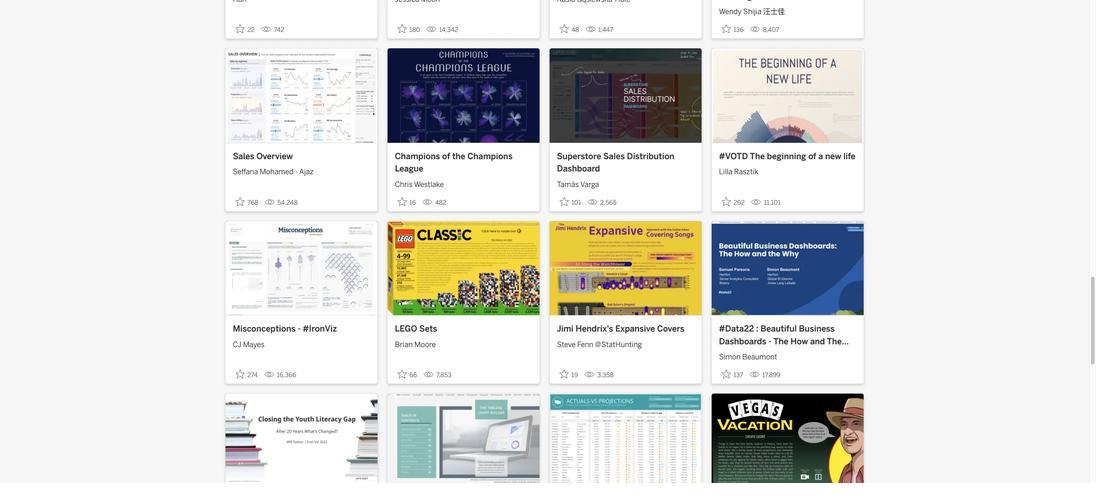 Task type: vqa. For each thing, say whether or not it's contained in the screenshot.
19
yes



Task type: locate. For each thing, give the bounding box(es) containing it.
3,358
[[598, 372, 614, 380]]

rasztik
[[734, 168, 759, 176]]

add favorite button left 14,342
[[395, 22, 423, 37]]

the
[[750, 152, 765, 162], [774, 337, 789, 347], [827, 337, 842, 347]]

2 sales from the left
[[604, 152, 625, 162]]

2 vertical spatial -
[[769, 337, 772, 347]]

66
[[410, 372, 417, 380]]

the right the and
[[827, 337, 842, 347]]

add favorite button for 14,342
[[395, 22, 423, 37]]

new
[[826, 152, 842, 162]]

tamás
[[557, 180, 579, 189]]

add favorite button down seffana
[[233, 194, 261, 210]]

varga
[[581, 180, 599, 189]]

742 views element
[[258, 23, 288, 38]]

7,853
[[437, 372, 452, 380]]

1,447
[[599, 26, 614, 34]]

overview
[[257, 152, 293, 162]]

54,248
[[278, 199, 298, 207]]

-
[[295, 168, 298, 176], [298, 324, 301, 334], [769, 337, 772, 347]]

Add Favorite button
[[233, 367, 261, 382]]

sales overview
[[233, 152, 293, 162]]

lego sets
[[395, 324, 437, 334]]

the
[[452, 152, 466, 162]]

wendy
[[719, 7, 742, 16]]

add favorite button for 8,407
[[719, 22, 747, 37]]

1 horizontal spatial of
[[809, 152, 817, 162]]

jimi hendrix's expansive covers
[[557, 324, 685, 334]]

Add Favorite button
[[557, 367, 581, 382]]

lego
[[395, 324, 417, 334]]

seffana mohamed - ajaz
[[233, 168, 314, 176]]

seffana
[[233, 168, 258, 176]]

54,248 views element
[[261, 195, 301, 210]]

sales up tamás varga link
[[604, 152, 625, 162]]

add favorite button containing 101
[[557, 194, 584, 210]]

:
[[756, 324, 759, 334]]

beginning
[[767, 152, 807, 162]]

1 champions from the left
[[395, 152, 440, 162]]

workbook thumbnail image
[[226, 49, 378, 143], [388, 49, 540, 143], [550, 49, 702, 143], [712, 49, 864, 143], [226, 221, 378, 316], [388, 221, 540, 316], [550, 221, 702, 316], [712, 221, 864, 316], [226, 394, 378, 484], [388, 394, 540, 484], [550, 394, 702, 484], [712, 394, 864, 484]]

mohamed
[[260, 168, 294, 176]]

covers
[[658, 324, 685, 334]]

#data22
[[719, 324, 754, 334]]

misconceptions - #ironviz
[[233, 324, 337, 334]]

why
[[719, 349, 737, 360]]

of
[[442, 152, 450, 162], [809, 152, 817, 162]]

chris westlake link
[[395, 176, 533, 190]]

- down beautiful
[[769, 337, 772, 347]]

add favorite button containing 180
[[395, 22, 423, 37]]

sales up seffana
[[233, 152, 254, 162]]

sales
[[233, 152, 254, 162], [604, 152, 625, 162]]

the down beautiful
[[774, 337, 789, 347]]

league
[[395, 164, 424, 174]]

add favorite button left 742
[[233, 22, 258, 37]]

of left a
[[809, 152, 817, 162]]

add favorite button down simon
[[719, 367, 746, 382]]

- up 'cj mayes' link
[[298, 324, 301, 334]]

champions up league
[[395, 152, 440, 162]]

#data22 : beautiful business dashboards - the how and the why
[[719, 324, 842, 360]]

lilla rasztik link
[[719, 163, 857, 178]]

482
[[435, 199, 447, 207]]

simon beaumont
[[719, 353, 778, 362]]

steve fenn @stathunting link
[[557, 336, 695, 351]]

14,342 views element
[[423, 23, 462, 38]]

superstore sales distribution dashboard
[[557, 152, 675, 174]]

add favorite button containing 136
[[719, 22, 747, 37]]

business
[[799, 324, 835, 334]]

Add Favorite button
[[557, 22, 582, 37]]

chris westlake
[[395, 180, 444, 189]]

- left the ajaz
[[295, 168, 298, 176]]

0 horizontal spatial champions
[[395, 152, 440, 162]]

- inside #data22 : beautiful business dashboards - the how and the why
[[769, 337, 772, 347]]

chris
[[395, 180, 413, 189]]

1 horizontal spatial the
[[774, 337, 789, 347]]

137
[[734, 372, 744, 380]]

superstore sales distribution dashboard link
[[557, 151, 695, 176]]

add favorite button containing 768
[[233, 194, 261, 210]]

of inside champions of the champions league
[[442, 152, 450, 162]]

0 horizontal spatial of
[[442, 152, 450, 162]]

742
[[274, 26, 284, 34]]

2 champions from the left
[[468, 152, 513, 162]]

1 of from the left
[[442, 152, 450, 162]]

2 horizontal spatial the
[[827, 337, 842, 347]]

simon
[[719, 353, 741, 362]]

add favorite button containing 137
[[719, 367, 746, 382]]

add favorite button for 482
[[395, 194, 419, 210]]

dashboard
[[557, 164, 600, 174]]

add favorite button down brian
[[395, 367, 420, 382]]

768
[[248, 199, 258, 207]]

tamás varga link
[[557, 176, 695, 190]]

1 horizontal spatial sales
[[604, 152, 625, 162]]

1,447 views element
[[582, 23, 617, 38]]

sales inside superstore sales distribution dashboard
[[604, 152, 625, 162]]

seffana mohamed - ajaz link
[[233, 163, 370, 178]]

add favorite button down wendy
[[719, 22, 747, 37]]

add favorite button down tamás
[[557, 194, 584, 210]]

add favorite button down chris
[[395, 194, 419, 210]]

of left the "the"
[[442, 152, 450, 162]]

dashboards
[[719, 337, 767, 347]]

beaumont
[[743, 353, 778, 362]]

champions right the "the"
[[468, 152, 513, 162]]

brian
[[395, 341, 413, 349]]

fenn
[[578, 341, 594, 349]]

Add Favorite button
[[233, 22, 258, 37], [395, 22, 423, 37], [719, 22, 747, 37], [233, 194, 261, 210], [395, 194, 419, 210], [557, 194, 584, 210], [395, 367, 420, 382], [719, 367, 746, 382]]

0 horizontal spatial sales
[[233, 152, 254, 162]]

#votd
[[719, 152, 748, 162]]

lilla rasztik
[[719, 168, 759, 176]]

add favorite button containing 22
[[233, 22, 258, 37]]

482 views element
[[419, 195, 450, 210]]

add favorite button containing 16
[[395, 194, 419, 210]]

1 horizontal spatial champions
[[468, 152, 513, 162]]

the up rasztik on the top right of the page
[[750, 152, 765, 162]]

westlake
[[414, 180, 444, 189]]

add favorite button containing 66
[[395, 367, 420, 382]]

11,101
[[764, 199, 781, 207]]

how
[[791, 337, 808, 347]]

tamás varga
[[557, 180, 599, 189]]



Task type: describe. For each thing, give the bounding box(es) containing it.
#data22 : beautiful business dashboards - the how and the why link
[[719, 323, 857, 360]]

add favorite button for 54,248
[[233, 194, 261, 210]]

Add Favorite button
[[719, 194, 748, 210]]

#ironviz
[[303, 324, 337, 334]]

2,565 views element
[[584, 195, 621, 210]]

16,366 views element
[[261, 368, 300, 383]]

48
[[572, 26, 579, 34]]

add favorite button for 7,853
[[395, 367, 420, 382]]

#votd the beginning of a new life
[[719, 152, 856, 162]]

1 sales from the left
[[233, 152, 254, 162]]

@stathunting
[[595, 341, 642, 349]]

ajaz
[[299, 168, 314, 176]]

wendy shijia 汪士佳 link
[[719, 3, 857, 17]]

136
[[734, 26, 744, 34]]

3,358 views element
[[581, 368, 618, 383]]

steve fenn @stathunting
[[557, 341, 642, 349]]

add favorite button for 2,565
[[557, 194, 584, 210]]

1 vertical spatial -
[[298, 324, 301, 334]]

19
[[572, 372, 578, 380]]

2,565
[[600, 199, 617, 207]]

汪士佳
[[764, 7, 786, 16]]

14,342
[[439, 26, 458, 34]]

180
[[410, 26, 420, 34]]

sets
[[420, 324, 437, 334]]

101
[[572, 199, 581, 207]]

expansive
[[616, 324, 655, 334]]

champions of the champions league link
[[395, 151, 533, 176]]

simon beaumont link
[[719, 349, 857, 363]]

a
[[819, 152, 824, 162]]

jimi hendrix's expansive covers link
[[557, 323, 695, 336]]

8,407
[[763, 26, 780, 34]]

moore
[[415, 341, 436, 349]]

brian moore link
[[395, 336, 533, 351]]

misconceptions
[[233, 324, 296, 334]]

wendy shijia 汪士佳
[[719, 7, 786, 16]]

shijia
[[744, 7, 762, 16]]

jimi
[[557, 324, 574, 334]]

cj
[[233, 341, 242, 349]]

hendrix's
[[576, 324, 614, 334]]

cj mayes
[[233, 341, 265, 349]]

17,899 views element
[[746, 368, 785, 383]]

11,101 views element
[[748, 195, 785, 210]]

22
[[248, 26, 255, 34]]

lilla
[[719, 168, 733, 176]]

mayes
[[243, 341, 265, 349]]

8,407 views element
[[747, 23, 783, 38]]

superstore
[[557, 152, 602, 162]]

add favorite button for 17,899
[[719, 367, 746, 382]]

7,853 views element
[[420, 368, 455, 383]]

2 of from the left
[[809, 152, 817, 162]]

0 horizontal spatial the
[[750, 152, 765, 162]]

17,899
[[763, 372, 781, 380]]

life
[[844, 152, 856, 162]]

262
[[734, 199, 745, 207]]

distribution
[[627, 152, 675, 162]]

16,366
[[277, 372, 296, 380]]

brian moore
[[395, 341, 436, 349]]

16
[[410, 199, 416, 207]]

beautiful
[[761, 324, 797, 334]]

274
[[248, 372, 258, 380]]

lego sets link
[[395, 323, 533, 336]]

and
[[811, 337, 825, 347]]

sales overview link
[[233, 151, 370, 163]]

misconceptions - #ironviz link
[[233, 323, 370, 336]]

steve
[[557, 341, 576, 349]]

cj mayes link
[[233, 336, 370, 351]]

#votd the beginning of a new life link
[[719, 151, 857, 163]]

champions of the champions league
[[395, 152, 513, 174]]

add favorite button for 742
[[233, 22, 258, 37]]

0 vertical spatial -
[[295, 168, 298, 176]]



